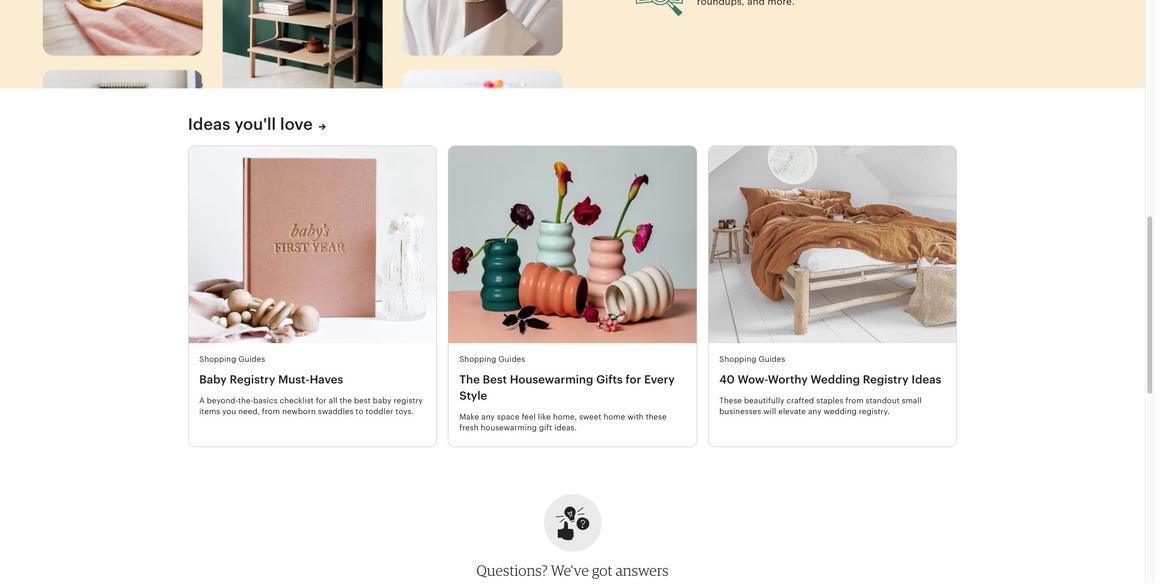 Task type: describe. For each thing, give the bounding box(es) containing it.
worthy
[[768, 374, 808, 386]]

make
[[460, 412, 480, 421]]

ideas you'll love link
[[188, 114, 326, 135]]

for inside the best housewarming gifts for every style
[[626, 374, 642, 386]]

baby registry must-haves
[[199, 374, 344, 386]]

elevate
[[779, 407, 806, 416]]

guides for wow-
[[759, 355, 786, 364]]

any inside 'make any space feel like home, sweet home with these fresh housewarming gift ideas.'
[[482, 412, 495, 421]]

registry.
[[859, 407, 890, 416]]

home
[[604, 412, 626, 421]]

any inside these beautifully crafted staples from standout small businesses will elevate any wedding registry.
[[809, 407, 822, 416]]

shopping guides for wow-
[[720, 355, 786, 364]]

staples
[[817, 396, 844, 405]]

sweet
[[579, 412, 602, 421]]

0 horizontal spatial ideas
[[188, 115, 231, 134]]

ideas you'll love
[[188, 115, 313, 134]]

home,
[[553, 412, 577, 421]]

haves
[[310, 374, 344, 386]]

businesses
[[720, 407, 762, 416]]

1 registry from the left
[[230, 374, 276, 386]]

every
[[645, 374, 675, 386]]

questions? we've got answers
[[477, 562, 669, 580]]

love
[[280, 115, 313, 134]]

items
[[199, 407, 220, 416]]

40 wow-worthy wedding registry ideas
[[720, 374, 942, 386]]

basics
[[254, 396, 278, 405]]

shopping guides for registry
[[199, 355, 265, 364]]

wedding
[[824, 407, 857, 416]]

from inside these beautifully crafted staples from standout small businesses will elevate any wedding registry.
[[846, 396, 864, 405]]

all
[[329, 396, 338, 405]]

gift
[[539, 423, 552, 432]]

checklist
[[280, 396, 314, 405]]

must-
[[278, 374, 310, 386]]

questions?
[[477, 562, 548, 580]]

beautifully
[[745, 396, 785, 405]]

guides for best
[[499, 355, 526, 364]]

swaddles
[[318, 407, 354, 416]]

these
[[720, 396, 742, 405]]

space
[[497, 412, 520, 421]]

answers
[[616, 562, 669, 580]]

registry
[[394, 396, 423, 405]]

for inside a beyond-the-basics checklist for all the best baby registry items you need, from newborn swaddles to toddler toys.
[[316, 396, 327, 405]]

a
[[199, 396, 205, 405]]

toddler
[[366, 407, 394, 416]]

like
[[538, 412, 551, 421]]



Task type: vqa. For each thing, say whether or not it's contained in the screenshot.
'these' within Had no idea what to get my boyfriend for Christmas. Found these glasses and they are perfect!!! I cannot wait for him to open them Christmas morning. And I would have given 10 stars for shipping. Super fast and packed with the utmost care!!!!
no



Task type: locate. For each thing, give the bounding box(es) containing it.
ideas
[[188, 115, 231, 134], [912, 374, 942, 386]]

2 horizontal spatial shopping
[[720, 355, 757, 364]]

wow-
[[738, 374, 768, 386]]

toys.
[[396, 407, 414, 416]]

2 guides from the left
[[499, 355, 526, 364]]

any right make
[[482, 412, 495, 421]]

guides up baby registry must-haves on the left of page
[[239, 355, 265, 364]]

baby
[[373, 396, 392, 405]]

these beautifully crafted staples from standout small businesses will elevate any wedding registry.
[[720, 396, 922, 416]]

2 horizontal spatial shopping guides
[[720, 355, 786, 364]]

0 horizontal spatial registry
[[230, 374, 276, 386]]

shopping guides up baby
[[199, 355, 265, 364]]

feel
[[522, 412, 536, 421]]

ideas left "you'll"
[[188, 115, 231, 134]]

style
[[460, 390, 488, 402]]

2 registry from the left
[[863, 374, 909, 386]]

registry up standout
[[863, 374, 909, 386]]

any down crafted
[[809, 407, 822, 416]]

you
[[222, 407, 236, 416]]

1 vertical spatial ideas
[[912, 374, 942, 386]]

1 horizontal spatial ideas
[[912, 374, 942, 386]]

shopping guides for best
[[460, 355, 526, 364]]

for left all
[[316, 396, 327, 405]]

newborn
[[282, 407, 316, 416]]

1 horizontal spatial registry
[[863, 374, 909, 386]]

the
[[340, 396, 352, 405]]

3 guides from the left
[[759, 355, 786, 364]]

2 shopping guides from the left
[[460, 355, 526, 364]]

got
[[592, 562, 613, 580]]

a beyond-the-basics checklist for all the best baby registry items you need, from newborn swaddles to toddler toys.
[[199, 396, 423, 416]]

fresh
[[460, 423, 479, 432]]

guides
[[239, 355, 265, 364], [499, 355, 526, 364], [759, 355, 786, 364]]

1 shopping guides from the left
[[199, 355, 265, 364]]

1 guides from the left
[[239, 355, 265, 364]]

0 horizontal spatial shopping
[[199, 355, 236, 364]]

housewarming
[[510, 374, 594, 386]]

wedding
[[811, 374, 861, 386]]

shopping for the
[[460, 355, 497, 364]]

2 shopping from the left
[[460, 355, 497, 364]]

baby
[[199, 374, 227, 386]]

shopping guides
[[199, 355, 265, 364], [460, 355, 526, 364], [720, 355, 786, 364]]

guides up best
[[499, 355, 526, 364]]

1 horizontal spatial guides
[[499, 355, 526, 364]]

1 vertical spatial for
[[316, 396, 327, 405]]

1 shopping from the left
[[199, 355, 236, 364]]

these
[[646, 412, 667, 421]]

standout
[[866, 396, 900, 405]]

ideas up small
[[912, 374, 942, 386]]

1 horizontal spatial shopping guides
[[460, 355, 526, 364]]

0 vertical spatial ideas
[[188, 115, 231, 134]]

ideas.
[[555, 423, 577, 432]]

the best housewarming gifts for every style
[[460, 374, 675, 402]]

shopping guides up wow- on the bottom right of page
[[720, 355, 786, 364]]

1 horizontal spatial for
[[626, 374, 642, 386]]

registry
[[230, 374, 276, 386], [863, 374, 909, 386]]

2 horizontal spatial guides
[[759, 355, 786, 364]]

0 horizontal spatial shopping guides
[[199, 355, 265, 364]]

1 horizontal spatial shopping
[[460, 355, 497, 364]]

with
[[628, 412, 644, 421]]

to
[[356, 407, 364, 416]]

shopping
[[199, 355, 236, 364], [460, 355, 497, 364], [720, 355, 757, 364]]

for right gifts
[[626, 374, 642, 386]]

shopping for 40
[[720, 355, 757, 364]]

shopping up baby
[[199, 355, 236, 364]]

3 shopping from the left
[[720, 355, 757, 364]]

the
[[460, 374, 480, 386]]

from down basics
[[262, 407, 280, 416]]

any
[[809, 407, 822, 416], [482, 412, 495, 421]]

0 horizontal spatial guides
[[239, 355, 265, 364]]

40
[[720, 374, 735, 386]]

will
[[764, 407, 777, 416]]

1 vertical spatial from
[[262, 407, 280, 416]]

crafted
[[787, 396, 815, 405]]

shopping up 40
[[720, 355, 757, 364]]

1 horizontal spatial from
[[846, 396, 864, 405]]

housewarming
[[481, 423, 537, 432]]

1 horizontal spatial any
[[809, 407, 822, 416]]

make any space feel like home, sweet home with these fresh housewarming gift ideas.
[[460, 412, 667, 432]]

best
[[483, 374, 507, 386]]

0 horizontal spatial from
[[262, 407, 280, 416]]

from up the wedding
[[846, 396, 864, 405]]

guides up worthy
[[759, 355, 786, 364]]

we've
[[551, 562, 589, 580]]

0 horizontal spatial for
[[316, 396, 327, 405]]

shopping up the
[[460, 355, 497, 364]]

small
[[902, 396, 922, 405]]

registry up the-
[[230, 374, 276, 386]]

0 vertical spatial from
[[846, 396, 864, 405]]

you'll
[[235, 115, 276, 134]]

need,
[[238, 407, 260, 416]]

beyond-
[[207, 396, 238, 405]]

shopping guides up best
[[460, 355, 526, 364]]

guides for registry
[[239, 355, 265, 364]]

3 shopping guides from the left
[[720, 355, 786, 364]]

from
[[846, 396, 864, 405], [262, 407, 280, 416]]

the-
[[238, 396, 254, 405]]

0 vertical spatial for
[[626, 374, 642, 386]]

from inside a beyond-the-basics checklist for all the best baby registry items you need, from newborn swaddles to toddler toys.
[[262, 407, 280, 416]]

for
[[626, 374, 642, 386], [316, 396, 327, 405]]

best
[[354, 396, 371, 405]]

shopping for baby
[[199, 355, 236, 364]]

0 horizontal spatial any
[[482, 412, 495, 421]]

gifts
[[597, 374, 623, 386]]



